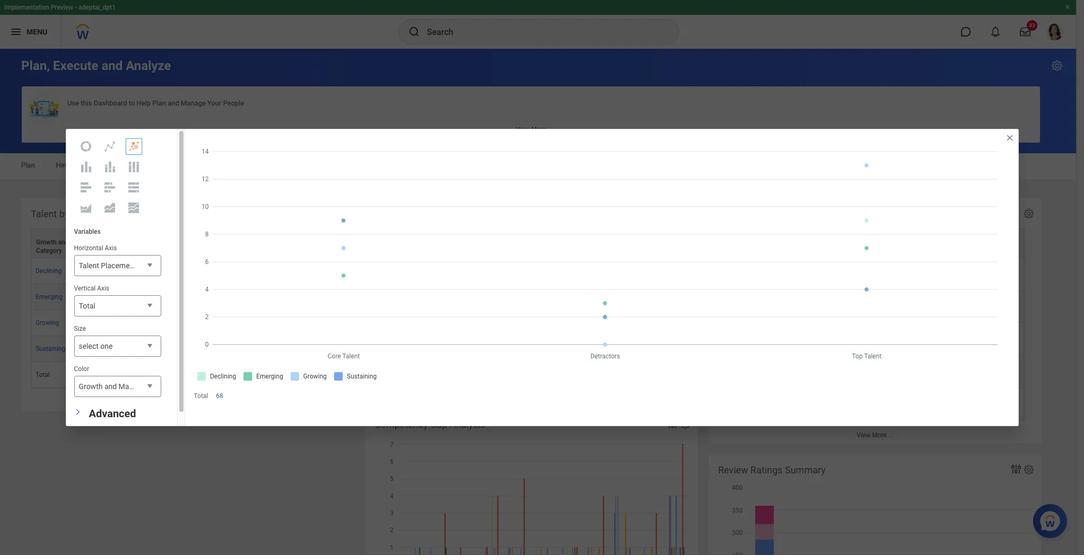 Task type: vqa. For each thing, say whether or not it's contained in the screenshot.
Charles corresponding to 401(k) - Charles Schwab
no



Task type: describe. For each thing, give the bounding box(es) containing it.
view more ... for talent by market share / growth element
[[170, 400, 206, 407]]

- inside p-00002 chief information officer - oliver reynolds
[[857, 300, 859, 307]]

use this dashboard to help plan and manage your people button
[[22, 87, 1041, 143]]

... for talent by market share / growth element's 'view more ...' link
[[201, 400, 206, 407]]

2 vertical spatial total
[[194, 393, 208, 400]]

adeptai_dpt1
[[79, 4, 116, 11]]

review
[[719, 465, 749, 476]]

growing
[[36, 320, 59, 327]]

stacked area image
[[103, 202, 116, 214]]

search image
[[408, 25, 421, 38]]

by
[[59, 209, 69, 220]]

talent for talent placement category
[[79, 262, 99, 270]]

row containing declining
[[31, 259, 337, 285]]

implementation preview -   adeptai_dpt1 banner
[[0, 0, 1077, 49]]

inbox large image
[[1021, 27, 1031, 37]]

marketing inside p-00040 vice president, marketing - yumiko sato
[[829, 365, 858, 372]]

&
[[841, 332, 845, 340]]

row containing total
[[31, 363, 337, 389]]

talent by market share / growth
[[31, 209, 167, 220]]

row containing growth and market share category
[[31, 229, 337, 259]]

share for /
[[104, 209, 128, 220]]

more for succession plans at risk element
[[873, 432, 887, 439]]

placement
[[101, 262, 136, 270]]

view for succession plans at risk element
[[857, 432, 871, 439]]

33 button
[[277, 371, 286, 380]]

select one
[[79, 342, 113, 351]]

size
[[74, 325, 86, 333]]

stacked column image
[[103, 161, 116, 173]]

profile logan mcneil element
[[1041, 20, 1071, 44]]

consistent stars
[[612, 234, 667, 243]]

succession plans at risk element
[[709, 199, 1042, 444]]

emerging
[[36, 294, 62, 301]]

advanced dialog
[[66, 129, 1019, 431]]

plan,
[[21, 58, 50, 73]]

horizontal axis group
[[74, 244, 168, 277]]

core talent button
[[122, 229, 170, 258]]

28
[[152, 372, 159, 379]]

p-00040 vice president, marketing - yumiko sato link
[[760, 363, 884, 381]]

plan, execute and analyze main content
[[0, 49, 1077, 556]]

68 button inside advanced dialog
[[216, 392, 225, 401]]

9
[[156, 346, 159, 353]]

help
[[137, 99, 151, 107]]

talent by market share / growth element
[[21, 199, 355, 412]]

talent for talent by market share / growth
[[31, 209, 57, 220]]

competency
[[375, 419, 428, 430]]

talent placement category button
[[74, 255, 168, 277]]

00040
[[766, 365, 784, 372]]

color group
[[74, 365, 161, 398]]

acquire
[[170, 161, 194, 169]]

p-00076 executive vp, sales & marketing - jake lee
[[760, 332, 893, 348]]

view more ... for succession plans at risk element
[[857, 432, 894, 439]]

vertical
[[74, 285, 96, 292]]

your
[[208, 99, 222, 107]]

variables
[[74, 228, 101, 236]]

sales
[[824, 332, 839, 340]]

stars
[[650, 234, 667, 243]]

- inside 'banner'
[[75, 4, 77, 11]]

00076
[[766, 332, 784, 340]]

view more ... link for succession plans at risk element
[[709, 427, 1042, 444]]

information
[[802, 300, 835, 307]]

28 button
[[152, 371, 161, 380]]

one
[[100, 342, 113, 351]]

review ratings summary element
[[709, 455, 1042, 556]]

2 horizontal spatial talent
[[148, 247, 165, 255]]

tab list inside plan, execute and analyze main content
[[11, 154, 1066, 179]]

row containing emerging
[[31, 285, 337, 311]]

review ratings summary
[[719, 465, 826, 476]]

vertical axis
[[74, 285, 109, 292]]

overlaid area image
[[80, 202, 92, 214]]

summary
[[786, 465, 826, 476]]

emerging link
[[36, 291, 62, 301]]

/
[[130, 209, 134, 220]]

p-00040 vice president, marketing - yumiko sato row
[[719, 356, 1025, 388]]

4 cell
[[247, 337, 296, 363]]

total inside talent by market share / growth element
[[36, 372, 50, 379]]

bubble image
[[127, 140, 140, 153]]

p-00002 chief information officer - oliver reynolds
[[760, 300, 876, 316]]

vp,
[[814, 332, 822, 340]]

group containing talent placement category
[[74, 244, 168, 398]]

use this dashboard to help plan and manage your people
[[67, 99, 244, 107]]

68 inside advanced dialog
[[216, 393, 223, 400]]

axis for total
[[97, 285, 109, 292]]

0 vertical spatial growth
[[137, 209, 167, 220]]

00002
[[766, 300, 784, 307]]

5 button
[[156, 293, 161, 302]]

plan inside use this dashboard to help plan and manage your people button
[[153, 99, 166, 107]]

vice
[[786, 365, 798, 372]]

more for talent by market share / growth element
[[185, 400, 200, 407]]

68 inside talent by market share / growth element
[[319, 372, 326, 379]]

33
[[277, 372, 285, 379]]

select one button
[[74, 336, 161, 358]]

consistent
[[612, 234, 648, 243]]

implementation
[[4, 4, 49, 11]]

category inside growth and market share category
[[36, 247, 62, 255]]

2 vertical spatial 7 button
[[233, 371, 238, 380]]

2 vertical spatial 7
[[233, 372, 236, 379]]

declining link
[[36, 265, 62, 275]]

- inside p-00040 vice president, marketing - yumiko sato
[[859, 365, 861, 372]]

declining
[[36, 268, 62, 275]]

advanced
[[89, 408, 136, 420]]

7 button for growing
[[156, 319, 161, 328]]

clustered column image
[[80, 161, 92, 173]]

total button
[[74, 296, 161, 317]]

p- for 00040
[[760, 365, 766, 372]]

0 vertical spatial and
[[102, 58, 123, 73]]

workers
[[433, 234, 460, 243]]

4
[[281, 346, 285, 353]]

p-00076 executive vp, sales & marketing - jake lee row
[[719, 323, 1025, 356]]

view for talent by market share / growth element
[[170, 400, 183, 407]]

analyze
[[126, 58, 171, 73]]



Task type: locate. For each thing, give the bounding box(es) containing it.
7 for growing
[[156, 320, 159, 327]]

5
[[156, 294, 159, 301]]

sato
[[760, 373, 773, 381]]

0 vertical spatial axis
[[105, 245, 117, 252]]

p- inside p-00076 executive vp, sales & marketing - jake lee
[[760, 332, 766, 340]]

1 vertical spatial and
[[168, 99, 179, 107]]

1 vertical spatial total
[[36, 372, 50, 379]]

competency gap analysis
[[375, 419, 486, 430]]

7 button up "9"
[[156, 319, 161, 328]]

growing link
[[36, 317, 59, 327]]

configure this page image
[[1051, 59, 1064, 72]]

talent right core
[[148, 247, 165, 255]]

jake
[[880, 332, 893, 340]]

-
[[75, 4, 77, 11], [857, 300, 859, 307], [877, 332, 878, 340], [859, 365, 861, 372]]

0 vertical spatial 7
[[156, 268, 159, 275]]

category inside talent placement category popup button
[[138, 262, 168, 270]]

... inside talent by market share / growth element
[[201, 400, 206, 407]]

talent placement category
[[79, 262, 168, 270]]

growth up declining link
[[36, 239, 57, 246]]

contributors
[[522, 234, 564, 243]]

axis right vertical
[[97, 285, 109, 292]]

- left oliver
[[857, 300, 859, 307]]

9 button
[[156, 345, 161, 354]]

and inside button
[[168, 99, 179, 107]]

0 horizontal spatial 68
[[216, 393, 223, 400]]

more
[[185, 400, 200, 407], [873, 432, 887, 439]]

more inside talent by market share / growth element
[[185, 400, 200, 407]]

1 horizontal spatial view more ...
[[857, 432, 894, 439]]

1 vertical spatial category
[[138, 262, 168, 270]]

2 vertical spatial p-
[[760, 365, 766, 372]]

close environment banner image
[[1065, 4, 1072, 10]]

plan
[[153, 99, 166, 107], [21, 161, 35, 169]]

2
[[233, 346, 236, 353]]

0 vertical spatial market
[[71, 209, 101, 220]]

- left jake
[[877, 332, 878, 340]]

100% column image
[[127, 161, 140, 173]]

7 down 5 button
[[156, 320, 159, 327]]

market for and
[[70, 239, 90, 246]]

color
[[74, 366, 89, 373]]

1 horizontal spatial and
[[102, 58, 123, 73]]

p-00076 executive vp, sales & marketing - jake lee link
[[760, 330, 893, 348]]

to
[[129, 99, 135, 107]]

talent
[[31, 209, 57, 220], [148, 247, 165, 255], [79, 262, 99, 270]]

1 horizontal spatial category
[[138, 262, 168, 270]]

1 vertical spatial market
[[70, 239, 90, 246]]

view inside talent by market share / growth element
[[170, 400, 183, 407]]

borrow
[[127, 161, 149, 169]]

p- inside p-00040 vice president, marketing - yumiko sato
[[760, 365, 766, 372]]

1 p- from the top
[[760, 300, 766, 307]]

talent inside horizontal axis group
[[79, 262, 99, 270]]

0 horizontal spatial more
[[185, 400, 200, 407]]

view
[[170, 400, 183, 407], [857, 432, 871, 439]]

total element
[[36, 369, 50, 379]]

0 horizontal spatial talent
[[31, 209, 57, 220]]

1 vertical spatial axis
[[97, 285, 109, 292]]

tab list containing plan
[[11, 154, 1066, 179]]

close chart settings image
[[1006, 134, 1015, 142]]

vertical axis group
[[74, 284, 161, 317]]

plan, execute and analyze
[[21, 58, 171, 73]]

100% bar image
[[127, 181, 140, 194]]

p-00040 vice president, marketing - yumiko sato
[[760, 365, 884, 381]]

68
[[319, 372, 326, 379], [216, 393, 223, 400]]

15 button
[[319, 345, 327, 354]]

row
[[31, 229, 337, 259], [719, 229, 1025, 259], [31, 259, 337, 285], [719, 259, 1025, 291], [31, 285, 337, 311], [31, 311, 337, 337], [31, 337, 337, 363], [31, 363, 337, 389], [719, 388, 1025, 421]]

row containing growing
[[31, 311, 337, 337]]

1 horizontal spatial total
[[79, 302, 95, 311]]

p-
[[760, 300, 766, 307], [760, 332, 766, 340], [760, 365, 766, 372]]

core
[[133, 247, 146, 255]]

0 horizontal spatial view more ... link
[[21, 394, 355, 412]]

hire
[[56, 161, 69, 169]]

2 horizontal spatial and
[[168, 99, 179, 107]]

view more ... inside succession plans at risk element
[[857, 432, 894, 439]]

people
[[223, 99, 244, 107]]

0 vertical spatial p-
[[760, 300, 766, 307]]

preview
[[51, 4, 73, 11]]

0 vertical spatial total
[[79, 302, 95, 311]]

manage
[[181, 99, 206, 107]]

1 vertical spatial more
[[873, 432, 887, 439]]

- right preview
[[75, 4, 77, 11]]

talent down horizontal
[[79, 262, 99, 270]]

chevron down image
[[74, 406, 81, 419]]

and left the manage
[[168, 99, 179, 107]]

0 horizontal spatial view
[[170, 400, 183, 407]]

and left horizontal
[[58, 239, 69, 246]]

president,
[[799, 365, 828, 372]]

marketing left yumiko
[[829, 365, 858, 372]]

view inside succession plans at risk element
[[857, 432, 871, 439]]

0 vertical spatial share
[[104, 209, 128, 220]]

share left / at the left of the page
[[104, 209, 128, 220]]

1 horizontal spatial more
[[873, 432, 887, 439]]

share inside growth and market share category
[[92, 239, 108, 246]]

0 vertical spatial more
[[185, 400, 200, 407]]

growth and market share category button
[[31, 229, 121, 258]]

ratings
[[751, 465, 783, 476]]

group
[[74, 244, 168, 398]]

competency gap analysis element
[[365, 409, 698, 556]]

growth and market share category
[[36, 239, 108, 255]]

15
[[319, 346, 326, 353]]

marketing right &
[[847, 332, 875, 340]]

horizontal axis
[[74, 245, 117, 252]]

7 down core talent
[[156, 268, 159, 275]]

select
[[79, 342, 99, 351]]

0 vertical spatial 68 button
[[319, 371, 327, 380]]

cell
[[247, 259, 296, 285], [296, 259, 337, 285], [899, 259, 962, 291], [247, 285, 296, 311], [296, 285, 337, 311], [899, 291, 962, 323], [247, 311, 296, 337], [296, 311, 337, 337], [899, 323, 962, 356], [899, 356, 962, 388], [756, 388, 899, 421], [899, 388, 962, 421]]

7 button down core talent
[[156, 267, 161, 276]]

1 horizontal spatial view
[[857, 432, 871, 439]]

share down variables
[[92, 239, 108, 246]]

more inside succession plans at risk element
[[873, 432, 887, 439]]

plan right help at the top left of the page
[[153, 99, 166, 107]]

0 vertical spatial marketing
[[847, 332, 875, 340]]

0 horizontal spatial growth
[[36, 239, 57, 246]]

clustered bar image
[[80, 181, 92, 194]]

market for by
[[71, 209, 101, 220]]

1 vertical spatial growth
[[36, 239, 57, 246]]

donut image
[[80, 140, 92, 153]]

2 vertical spatial and
[[58, 239, 69, 246]]

68 button inside talent by market share / growth element
[[319, 371, 327, 380]]

axis
[[105, 245, 117, 252], [97, 285, 109, 292]]

3 p- from the top
[[760, 365, 766, 372]]

1 vertical spatial 68
[[216, 393, 223, 400]]

and left analyze in the left of the page
[[102, 58, 123, 73]]

share for category
[[92, 239, 108, 246]]

use
[[67, 99, 79, 107]]

0 vertical spatial view more ...
[[170, 400, 206, 407]]

yumiko
[[862, 365, 884, 372]]

... inside succession plans at risk element
[[889, 432, 894, 439]]

p- for 00002
[[760, 300, 766, 307]]

chief
[[786, 300, 800, 307]]

0 horizontal spatial total
[[36, 372, 50, 379]]

size group
[[74, 325, 161, 358]]

p- for 00076
[[760, 332, 766, 340]]

gap
[[431, 419, 448, 430]]

market inside growth and market share category
[[70, 239, 90, 246]]

1 vertical spatial 68 button
[[216, 392, 225, 401]]

executive
[[786, 332, 812, 340]]

0 vertical spatial category
[[36, 247, 62, 255]]

total inside dropdown button
[[79, 302, 95, 311]]

1 vertical spatial share
[[92, 239, 108, 246]]

1 vertical spatial p-
[[760, 332, 766, 340]]

100% area image
[[127, 202, 140, 214]]

this
[[81, 99, 92, 107]]

category up declining link
[[36, 247, 62, 255]]

market up variables
[[71, 209, 101, 220]]

analysis
[[450, 419, 486, 430]]

2 horizontal spatial total
[[194, 393, 208, 400]]

and inside growth and market share category
[[58, 239, 69, 246]]

p- up lee
[[760, 332, 766, 340]]

execute
[[53, 58, 98, 73]]

1 vertical spatial view more ...
[[857, 432, 894, 439]]

0 vertical spatial ...
[[201, 400, 206, 407]]

0 horizontal spatial ...
[[201, 400, 206, 407]]

1 vertical spatial talent
[[148, 247, 165, 255]]

1 vertical spatial 7
[[156, 320, 159, 327]]

variables group
[[66, 220, 169, 406]]

0 horizontal spatial and
[[58, 239, 69, 246]]

stacked bar image
[[103, 181, 116, 194]]

market
[[71, 209, 101, 220], [70, 239, 90, 246]]

p-00002 chief information officer - oliver reynolds row
[[719, 291, 1025, 323]]

view more ...
[[170, 400, 206, 407], [857, 432, 894, 439]]

68 button
[[319, 371, 327, 380], [216, 392, 225, 401]]

1 vertical spatial ...
[[889, 432, 894, 439]]

sustaining
[[36, 346, 65, 353]]

oliver
[[860, 300, 876, 307]]

view more ... link
[[21, 394, 355, 412], [709, 427, 1042, 444]]

0 horizontal spatial category
[[36, 247, 62, 255]]

0 horizontal spatial view more ...
[[170, 400, 206, 407]]

growth
[[137, 209, 167, 220], [36, 239, 57, 246]]

1 vertical spatial 7 button
[[156, 319, 161, 328]]

- left yumiko
[[859, 365, 861, 372]]

1 vertical spatial plan
[[21, 161, 35, 169]]

row containing sustaining
[[31, 337, 337, 363]]

view more ... inside talent by market share / growth element
[[170, 400, 206, 407]]

implementation preview -   adeptai_dpt1
[[4, 4, 116, 11]]

performance by potential/agility element
[[365, 199, 698, 399]]

p-00002 chief information officer - oliver reynolds link
[[760, 298, 876, 316]]

view more ... link for talent by market share / growth element
[[21, 394, 355, 412]]

2 vertical spatial talent
[[79, 262, 99, 270]]

sustaining link
[[36, 343, 65, 353]]

7 down 2 on the bottom of the page
[[233, 372, 236, 379]]

1 horizontal spatial ...
[[889, 432, 894, 439]]

7 for declining
[[156, 268, 159, 275]]

2 p- from the top
[[760, 332, 766, 340]]

1 vertical spatial view more ... link
[[709, 427, 1042, 444]]

0 vertical spatial plan
[[153, 99, 166, 107]]

p- up sato
[[760, 365, 766, 372]]

growth right / at the left of the page
[[137, 209, 167, 220]]

... for 'view more ...' link for succession plans at risk element
[[889, 432, 894, 439]]

plan left hire
[[21, 161, 35, 169]]

axis for talent placement category
[[105, 245, 117, 252]]

officer
[[837, 300, 856, 307]]

0 vertical spatial 7 button
[[156, 267, 161, 276]]

reynolds
[[760, 309, 786, 316]]

1 horizontal spatial 68 button
[[319, 371, 327, 380]]

1 horizontal spatial growth
[[137, 209, 167, 220]]

line image
[[103, 140, 116, 153]]

1 horizontal spatial plan
[[153, 99, 166, 107]]

- inside p-00076 executive vp, sales & marketing - jake lee
[[877, 332, 878, 340]]

dashboard
[[94, 99, 127, 107]]

1 vertical spatial view
[[857, 432, 871, 439]]

7 button for declining
[[156, 267, 161, 276]]

marketing inside p-00076 executive vp, sales & marketing - jake lee
[[847, 332, 875, 340]]

advanced button
[[89, 408, 136, 420]]

0 vertical spatial view
[[170, 400, 183, 407]]

1 horizontal spatial 68
[[319, 372, 326, 379]]

1 horizontal spatial view more ... link
[[709, 427, 1042, 444]]

0 horizontal spatial 68 button
[[216, 392, 225, 401]]

tab list
[[11, 154, 1066, 179]]

lee
[[760, 341, 770, 348]]

growth inside growth and market share category
[[36, 239, 57, 246]]

category down core talent
[[138, 262, 168, 270]]

0 vertical spatial 68
[[319, 372, 326, 379]]

1 vertical spatial marketing
[[829, 365, 858, 372]]

0 vertical spatial talent
[[31, 209, 57, 220]]

7 button down 2 on the bottom of the page
[[233, 371, 238, 380]]

0 horizontal spatial plan
[[21, 161, 35, 169]]

notifications large image
[[991, 27, 1002, 37]]

core talent
[[133, 247, 165, 255]]

p- up reynolds
[[760, 300, 766, 307]]

p- inside p-00002 chief information officer - oliver reynolds
[[760, 300, 766, 307]]

talent left "by"
[[31, 209, 57, 220]]

horizontal
[[74, 245, 103, 252]]

0 vertical spatial view more ... link
[[21, 394, 355, 412]]

market down variables
[[70, 239, 90, 246]]

total
[[79, 302, 95, 311], [36, 372, 50, 379], [194, 393, 208, 400]]

axis up placement
[[105, 245, 117, 252]]

grow
[[90, 161, 106, 169]]

1 horizontal spatial talent
[[79, 262, 99, 270]]

and
[[102, 58, 123, 73], [168, 99, 179, 107], [58, 239, 69, 246]]



